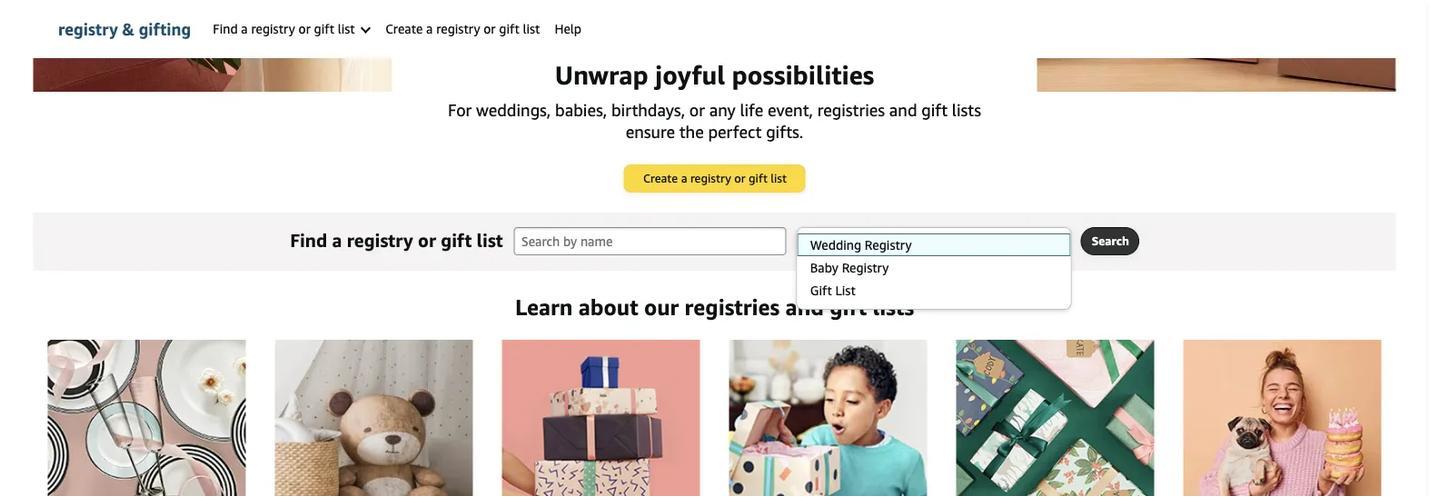 Task type: locate. For each thing, give the bounding box(es) containing it.
0 horizontal spatial registries
[[685, 294, 780, 320]]

possibilities
[[732, 60, 875, 90]]

create a registry or gift list up for on the left of the page
[[386, 21, 540, 36]]

a hand holding a stack of wraped gifts image
[[502, 340, 700, 496]]

0 vertical spatial create a registry or gift list
[[386, 21, 540, 36]]

registry inside registry & gifting link
[[58, 19, 118, 39]]

our
[[644, 294, 679, 320]]

find a registry or gift list
[[213, 21, 358, 36], [290, 229, 503, 251]]

0 vertical spatial and
[[890, 100, 918, 120]]

registry & gifting
[[58, 19, 191, 39]]

0 horizontal spatial lists
[[873, 294, 914, 320]]

custom gift boxes and confetti image
[[33, 0, 1396, 92]]

0 vertical spatial lists
[[952, 100, 982, 120]]

registries
[[818, 100, 885, 120], [685, 294, 780, 320]]

Search by name text field
[[514, 227, 787, 255]]

gifting
[[139, 19, 191, 39]]

gift
[[314, 21, 334, 36], [499, 21, 520, 36], [922, 100, 948, 120], [749, 171, 768, 185], [441, 229, 472, 251], [830, 294, 867, 320]]

any
[[710, 100, 736, 120]]

baby registry link
[[798, 256, 1071, 279]]

birthdays,
[[612, 100, 685, 120]]

registries right 'our'
[[685, 294, 780, 320]]

baby nursery with crib and teddy bear image
[[275, 340, 473, 496]]

0 vertical spatial find a registry or gift list
[[213, 21, 358, 36]]

1 vertical spatial lists
[[873, 294, 914, 320]]

list box
[[797, 234, 1071, 302]]

life
[[740, 100, 764, 120]]

help link
[[547, 0, 589, 58]]

gift list link
[[798, 279, 1071, 302]]

wedding registry option
[[797, 234, 1071, 256]]

registry
[[865, 238, 912, 253], [842, 260, 889, 275]]

create a registry or gift list link up for on the left of the page
[[378, 0, 547, 58]]

1 vertical spatial create a registry or gift list link
[[625, 165, 805, 192]]

a inside find a registry or gift list link
[[241, 21, 248, 36]]

a
[[241, 21, 248, 36], [426, 21, 433, 36], [681, 171, 688, 185], [332, 229, 342, 251]]

find a registry or gift list link
[[206, 0, 378, 58]]

1 horizontal spatial create a registry or gift list
[[644, 171, 787, 185]]

search right dropdown icon
[[1092, 234, 1130, 248]]

1 vertical spatial create
[[644, 171, 678, 185]]

ensure
[[626, 122, 675, 141]]

1 horizontal spatial lists
[[952, 100, 982, 120]]

1 horizontal spatial search
[[1092, 234, 1130, 248]]

create
[[386, 21, 423, 36], [644, 171, 678, 185]]

1 vertical spatial find a registry or gift list
[[290, 229, 503, 251]]

learn
[[515, 294, 573, 320]]

find
[[213, 21, 238, 36], [290, 229, 327, 251]]

create a registry or gift list link down perfect
[[625, 165, 805, 192]]

lists
[[952, 100, 982, 120], [873, 294, 914, 320]]

registry down by
[[842, 260, 889, 275]]

and
[[890, 100, 918, 120], [786, 294, 824, 320]]

and inside for weddings, babies, birthdays, or any life event, registries and gift lists ensure the perfect gifts.
[[890, 100, 918, 120]]

registries down "possibilities"
[[818, 100, 885, 120]]

list
[[836, 283, 856, 298]]

registry right by
[[865, 238, 912, 253]]

learn about our registries and gift lists
[[515, 294, 914, 320]]

1 horizontal spatial and
[[890, 100, 918, 120]]

1 horizontal spatial registries
[[818, 100, 885, 120]]

0 horizontal spatial create a registry or gift list link
[[378, 0, 547, 58]]

list
[[338, 21, 355, 36], [523, 21, 540, 36], [771, 171, 787, 185], [477, 229, 503, 251]]

search up baby
[[809, 234, 845, 248]]

unwrap
[[555, 60, 649, 90]]

0 horizontal spatial find
[[213, 21, 238, 36]]

search
[[809, 234, 845, 248], [1092, 234, 1130, 248]]

0 horizontal spatial create
[[386, 21, 423, 36]]

or inside for weddings, babies, birthdays, or any life event, registries and gift lists ensure the perfect gifts.
[[690, 100, 705, 120]]

create a registry or gift list down perfect
[[644, 171, 787, 185]]

1 search from the left
[[809, 234, 845, 248]]

2 search from the left
[[1092, 234, 1130, 248]]

a child opening a birthday present image
[[729, 340, 928, 496]]

create a registry or gift list
[[386, 21, 540, 36], [644, 171, 787, 185]]

babies,
[[555, 100, 607, 120]]

0 vertical spatial find
[[213, 21, 238, 36]]

joyful
[[655, 60, 726, 90]]

0 vertical spatial registries
[[818, 100, 885, 120]]

1 horizontal spatial create a registry or gift list link
[[625, 165, 805, 192]]

registry
[[58, 19, 118, 39], [251, 21, 295, 36], [436, 21, 480, 36], [691, 171, 732, 185], [347, 229, 413, 251]]

create a registry or gift list link
[[378, 0, 547, 58], [625, 165, 805, 192]]

or
[[299, 21, 311, 36], [484, 21, 496, 36], [690, 100, 705, 120], [735, 171, 746, 185], [418, 229, 436, 251]]

1 vertical spatial find
[[290, 229, 327, 251]]

0 horizontal spatial search
[[809, 234, 845, 248]]

1 vertical spatial and
[[786, 294, 824, 320]]



Task type: vqa. For each thing, say whether or not it's contained in the screenshot.
the rightmost Create
yes



Task type: describe. For each thing, give the bounding box(es) containing it.
help
[[555, 21, 582, 36]]

0 vertical spatial create a registry or gift list link
[[378, 0, 547, 58]]

wedding
[[810, 238, 862, 253]]

0 horizontal spatial create a registry or gift list
[[386, 21, 540, 36]]

unwrap joyful possibilities
[[555, 60, 875, 90]]

wedding registry baby registry gift list
[[810, 238, 912, 298]]

gift inside for weddings, babies, birthdays, or any life event, registries and gift lists ensure the perfect gifts.
[[922, 100, 948, 120]]

for
[[448, 100, 472, 120]]

0 vertical spatial create
[[386, 21, 423, 36]]

about
[[579, 294, 639, 320]]

pet parent with dog and dessert image
[[1184, 340, 1382, 496]]

1 vertical spatial create a registry or gift list
[[644, 171, 787, 185]]

search by
[[809, 234, 861, 248]]

wedding registry link
[[798, 234, 1071, 256]]

event,
[[768, 100, 813, 120]]

lists inside for weddings, babies, birthdays, or any life event, registries and gift lists ensure the perfect gifts.
[[952, 100, 982, 120]]

1 vertical spatial registries
[[685, 294, 780, 320]]

1 horizontal spatial find
[[290, 229, 327, 251]]

gift
[[810, 283, 832, 298]]

wrapped holiday gifts with name tags image
[[957, 340, 1155, 496]]

0 horizontal spatial and
[[786, 294, 824, 320]]

the
[[680, 122, 704, 141]]

gifts.
[[766, 122, 804, 141]]

1 horizontal spatial create
[[644, 171, 678, 185]]

registry inside find a registry or gift list link
[[251, 21, 295, 36]]

list box containing wedding registry
[[797, 234, 1071, 302]]

registry & gifting link
[[58, 0, 191, 58]]

by
[[848, 234, 861, 248]]

for weddings, babies, birthdays, or any life event, registries and gift lists ensure the perfect gifts.
[[448, 100, 982, 141]]

registries inside for weddings, babies, birthdays, or any life event, registries and gift lists ensure the perfect gifts.
[[818, 100, 885, 120]]

search for search by
[[809, 234, 845, 248]]

a pair of champagne flutes on top of plates with ribbon image
[[48, 340, 246, 496]]

baby
[[810, 260, 839, 275]]

&
[[122, 19, 134, 39]]

1 vertical spatial registry
[[842, 260, 889, 275]]

Search submit
[[1082, 228, 1139, 254]]

search for search
[[1092, 234, 1130, 248]]

0 vertical spatial registry
[[865, 238, 912, 253]]

perfect
[[708, 122, 762, 141]]

weddings,
[[476, 100, 551, 120]]

dropdown image
[[1053, 237, 1062, 244]]



